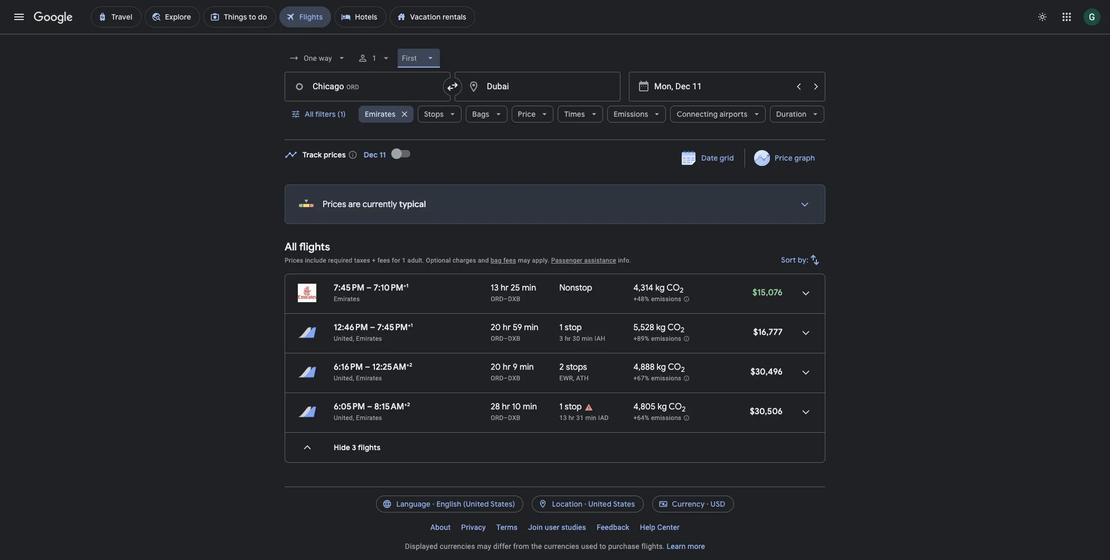 Task type: vqa. For each thing, say whether or not it's contained in the screenshot.
3158 corresponding to 88,
no



Task type: describe. For each thing, give the bounding box(es) containing it.
Arrival time: 8:15 AM on  Wednesday, December 13. text field
[[375, 401, 410, 412]]

bags button
[[466, 101, 508, 127]]

total duration 20 hr 9 min. element
[[491, 362, 560, 374]]

dxb for 9
[[508, 375, 521, 382]]

prices for prices include required taxes + fees for 1 adult. optional charges and bag fees may apply. passenger assistance
[[285, 257, 303, 264]]

duration
[[777, 109, 807, 119]]

20 for 20 hr 59 min
[[491, 322, 501, 333]]

flight details. leaves o'hare international airport at 12:46 pm on monday, december 11 and arrives at dubai international airport at 7:45 pm on tuesday, december 12. image
[[794, 320, 819, 346]]

dec 11
[[364, 150, 386, 160]]

2 inside 2 stops ewr , ath
[[560, 362, 564, 373]]

7:45 pm – 7:10 pm + 1
[[334, 282, 409, 293]]

loading results progress bar
[[0, 34, 1111, 36]]

30
[[573, 335, 580, 342]]

connecting airports button
[[671, 101, 766, 127]]

prices include required taxes + fees for 1 adult. optional charges and bag fees may apply. passenger assistance
[[285, 257, 617, 264]]

3 inside 1 stop 3 hr 30 min iah
[[560, 335, 563, 342]]

– inside 28 hr 10 min ord – dxb
[[504, 414, 508, 422]]

stop for 1 stop 3 hr 30 min iah
[[565, 322, 582, 333]]

feedback link
[[592, 519, 635, 536]]

iad
[[599, 414, 609, 422]]

min for 20 hr 59 min
[[524, 322, 539, 333]]

2 stops flight. element
[[560, 362, 587, 374]]

ord for 20 hr 9 min
[[491, 375, 504, 382]]

25
[[511, 283, 520, 293]]

united, for 6:05 pm
[[334, 414, 354, 422]]

apply.
[[532, 257, 550, 264]]

hr for 20 hr 9 min
[[503, 362, 511, 373]]

+64% emissions
[[634, 414, 682, 422]]

price graph
[[775, 153, 815, 163]]

used
[[582, 542, 598, 551]]

31
[[577, 414, 584, 422]]

center
[[658, 523, 680, 532]]

13 for 25
[[491, 283, 499, 293]]

hide 3 flights
[[334, 443, 381, 452]]

layover (1 of 1) is a 3 hr 30 min layover at george bush intercontinental airport in houston. element
[[560, 334, 628, 343]]

+ for 7:45 pm
[[408, 322, 411, 329]]

20 hr 59 min ord – dxb
[[491, 322, 539, 342]]

co for 4,805
[[669, 402, 682, 412]]

english (united states)
[[437, 499, 515, 509]]

13 hr 25 min ord – dxb
[[491, 283, 537, 303]]

flight details. leaves o'hare international airport at 6:16 pm on monday, december 11 and arrives at dubai international airport at 12:25 am on wednesday, december 13. image
[[794, 360, 819, 385]]

4,805
[[634, 402, 656, 412]]

language
[[397, 499, 431, 509]]

charges
[[453, 257, 476, 264]]

Arrival time: 7:10 PM on  Tuesday, December 12. text field
[[374, 282, 409, 293]]

optional
[[426, 257, 451, 264]]

passenger
[[551, 257, 583, 264]]

prices for prices are currently typical
[[323, 199, 346, 210]]

+64%
[[634, 414, 650, 422]]

Departure time: 6:05 PM. text field
[[334, 402, 365, 412]]

1 stop 3 hr 30 min iah
[[560, 322, 606, 342]]

5,528 kg co 2
[[634, 322, 685, 335]]

states)
[[491, 499, 515, 509]]

stops button
[[418, 101, 462, 127]]

ord for 20 hr 59 min
[[491, 335, 504, 342]]

all for all filters (1)
[[305, 109, 314, 119]]

min right 31
[[586, 414, 597, 422]]

total duration 20 hr 59 min. element
[[491, 322, 560, 334]]

terms link
[[491, 519, 523, 536]]

nonstop
[[560, 283, 593, 293]]

leaves o'hare international airport at 7:45 pm on monday, december 11 and arrives at dubai international airport at 7:10 pm on tuesday, december 12. element
[[334, 282, 409, 293]]

– inside 12:46 pm – 7:45 pm + 1
[[370, 322, 375, 333]]

include
[[305, 257, 327, 264]]

min for 28 hr 10 min
[[523, 402, 537, 412]]

about
[[431, 523, 451, 532]]

– inside 20 hr 59 min ord – dxb
[[504, 335, 508, 342]]

united, emirates for 6:16 pm
[[334, 375, 382, 382]]

swap origin and destination. image
[[447, 80, 459, 93]]

graph
[[795, 153, 815, 163]]

dec
[[364, 150, 378, 160]]

ord for 13 hr 25 min
[[491, 295, 504, 303]]

privacy link
[[456, 519, 491, 536]]

flight details. leaves o'hare international airport at 6:05 pm on monday, december 11 and arrives at dubai international airport at 8:15 am on wednesday, december 13. image
[[794, 399, 819, 425]]

30496 US dollars text field
[[751, 367, 783, 377]]

min for 20 hr 9 min
[[520, 362, 534, 373]]

hr left 31
[[569, 414, 575, 422]]

bag fees button
[[491, 257, 516, 264]]

differ
[[493, 542, 512, 551]]

6:05 pm
[[334, 402, 365, 412]]

help center
[[640, 523, 680, 532]]

united, for 12:46 pm
[[334, 335, 354, 342]]

help center link
[[635, 519, 685, 536]]

total duration 28 hr 10 min. element
[[491, 402, 560, 414]]

2 inside 4,805 kg co 2
[[682, 405, 686, 414]]

28 hr 10 min ord – dxb
[[491, 402, 537, 422]]

flight details. leaves o'hare international airport at 7:45 pm on monday, december 11 and arrives at dubai international airport at 7:10 pm on tuesday, december 12. image
[[794, 281, 819, 306]]

– inside 20 hr 9 min ord – dxb
[[504, 375, 508, 382]]

2 inside 4,314 kg co 2
[[680, 286, 684, 295]]

are
[[348, 199, 361, 210]]

hr inside 1 stop 3 hr 30 min iah
[[565, 335, 571, 342]]

states
[[613, 499, 635, 509]]

all flights
[[285, 240, 330, 254]]

7:45 pm inside 12:46 pm – 7:45 pm + 1
[[377, 322, 408, 333]]

join user studies link
[[523, 519, 592, 536]]

feedback
[[597, 523, 630, 532]]

+ for 12:25 am
[[407, 361, 410, 368]]

4,888 kg co 2
[[634, 362, 685, 374]]

track
[[303, 150, 322, 160]]

emissions for 5,528
[[651, 335, 682, 343]]

hr for 28 hr 10 min
[[502, 402, 510, 412]]

Departure text field
[[655, 72, 790, 101]]

emissions for 4,888
[[651, 375, 682, 382]]

assistance
[[585, 257, 617, 264]]

12:46 pm
[[334, 322, 368, 333]]

2 inside the 6:05 pm – 8:15 am + 2
[[407, 401, 410, 408]]

united
[[589, 499, 612, 509]]

prices
[[324, 150, 346, 160]]

1 vertical spatial flights
[[358, 443, 381, 452]]

2 inside "6:16 pm – 12:25 am + 2"
[[410, 361, 413, 368]]

airports
[[720, 109, 748, 119]]

2 currencies from the left
[[544, 542, 580, 551]]

none search field containing all filters (1)
[[285, 45, 826, 140]]

all flights main content
[[285, 141, 826, 471]]

flights.
[[642, 542, 665, 551]]

united, emirates for 6:05 pm
[[334, 414, 382, 422]]

more details image
[[793, 192, 818, 217]]

emirates for 12:46 pm
[[356, 335, 382, 342]]

required
[[328, 257, 353, 264]]

from
[[513, 542, 530, 551]]

co for 4,314
[[667, 283, 680, 293]]

hide
[[334, 443, 350, 452]]

about link
[[425, 519, 456, 536]]

emissions
[[614, 109, 649, 119]]

iah
[[595, 335, 606, 342]]

min inside 1 stop 3 hr 30 min iah
[[582, 335, 593, 342]]

1 inside popup button
[[372, 54, 377, 62]]

,
[[573, 375, 575, 382]]

emissions for 4,805
[[651, 414, 682, 422]]

bags
[[473, 109, 490, 119]]

the
[[532, 542, 542, 551]]

emirates for 6:16 pm
[[356, 375, 382, 382]]

0 horizontal spatial flights
[[299, 240, 330, 254]]

emirates for 6:05 pm
[[356, 414, 382, 422]]

1 inside 1 stop 3 hr 30 min iah
[[560, 322, 563, 333]]

by:
[[798, 255, 809, 265]]

kg for 4,314
[[656, 283, 665, 293]]

+ for 7:10 pm
[[404, 282, 406, 289]]

1 inside 12:46 pm – 7:45 pm + 1
[[411, 322, 413, 329]]

59
[[513, 322, 522, 333]]

leaves o'hare international airport at 6:05 pm on monday, december 11 and arrives at dubai international airport at 8:15 am on wednesday, december 13. element
[[334, 401, 410, 412]]

– inside the 6:05 pm – 8:15 am + 2
[[367, 402, 373, 412]]

dxb for 25
[[508, 295, 521, 303]]

times
[[565, 109, 585, 119]]

location
[[552, 499, 583, 509]]

16777 US dollars text field
[[754, 327, 783, 338]]

– inside 13 hr 25 min ord – dxb
[[504, 295, 508, 303]]

+48%
[[634, 295, 650, 303]]

change appearance image
[[1030, 4, 1056, 30]]

13 hr 31 min iad
[[560, 414, 609, 422]]

Departure time: 7:45 PM. text field
[[334, 283, 365, 293]]

(united
[[463, 499, 489, 509]]

help
[[640, 523, 656, 532]]

leaves o'hare international airport at 6:16 pm on monday, december 11 and arrives at dubai international airport at 12:25 am on wednesday, december 13. element
[[334, 361, 413, 373]]

4,314
[[634, 283, 654, 293]]

join
[[529, 523, 543, 532]]

main menu image
[[13, 11, 25, 23]]

grid
[[720, 153, 734, 163]]

11
[[380, 150, 386, 160]]

5,528
[[634, 322, 655, 333]]

13 for 31
[[560, 414, 567, 422]]

20 for 20 hr 9 min
[[491, 362, 501, 373]]



Task type: locate. For each thing, give the bounding box(es) containing it.
hr for 20 hr 59 min
[[503, 322, 511, 333]]

4,888
[[634, 362, 655, 373]]

13 left 25
[[491, 283, 499, 293]]

ord inside 20 hr 9 min ord – dxb
[[491, 375, 504, 382]]

price for price
[[518, 109, 536, 119]]

emissions down 5,528 kg co 2
[[651, 335, 682, 343]]

kg up +64% emissions
[[658, 402, 667, 412]]

united states
[[589, 499, 635, 509]]

1 horizontal spatial 13
[[560, 414, 567, 422]]

20
[[491, 322, 501, 333], [491, 362, 501, 373]]

price inside button
[[775, 153, 793, 163]]

united, emirates down 12:46 pm
[[334, 335, 382, 342]]

0 horizontal spatial 7:45 pm
[[334, 283, 365, 293]]

1 vertical spatial united, emirates
[[334, 375, 382, 382]]

kg inside 4,314 kg co 2
[[656, 283, 665, 293]]

min right 9
[[520, 362, 534, 373]]

emissions for 4,314
[[651, 295, 682, 303]]

emirates down leaves o'hare international airport at 6:16 pm on monday, december 11 and arrives at dubai international airport at 12:25 am on wednesday, december 13. element
[[356, 375, 382, 382]]

co inside 4,314 kg co 2
[[667, 283, 680, 293]]

0 vertical spatial 13
[[491, 283, 499, 293]]

total duration 13 hr 25 min. element
[[491, 283, 560, 295]]

2 up +48% emissions
[[680, 286, 684, 295]]

hr left 10
[[502, 402, 510, 412]]

currencies
[[440, 542, 475, 551], [544, 542, 580, 551]]

1 horizontal spatial flights
[[358, 443, 381, 452]]

0 vertical spatial 7:45 pm
[[334, 283, 365, 293]]

0 vertical spatial prices
[[323, 199, 346, 210]]

united, down departure time: 6:05 pm. text field
[[334, 414, 354, 422]]

dxb down 10
[[508, 414, 521, 422]]

2 20 from the top
[[491, 362, 501, 373]]

0 vertical spatial 20
[[491, 322, 501, 333]]

+89% emissions
[[634, 335, 682, 343]]

co inside 5,528 kg co 2
[[668, 322, 681, 333]]

all for all flights
[[285, 240, 297, 254]]

20 left 59
[[491, 322, 501, 333]]

min right 10
[[523, 402, 537, 412]]

min inside 20 hr 59 min ord – dxb
[[524, 322, 539, 333]]

layover (1 of 2) is a 2 hr 3 min layover at newark liberty international airport in newark. layover (2 of 2) is a 2 hr layover at athens international airport "eleftherios venizelos" in athens. element
[[560, 374, 628, 383]]

find the best price region
[[285, 141, 826, 176]]

0 horizontal spatial currencies
[[440, 542, 475, 551]]

may inside all flights main content
[[518, 257, 531, 264]]

co inside 4,805 kg co 2
[[669, 402, 682, 412]]

0 vertical spatial 1 stop flight. element
[[560, 322, 582, 334]]

– down total duration 13 hr 25 min. element
[[504, 295, 508, 303]]

+ inside 12:46 pm – 7:45 pm + 1
[[408, 322, 411, 329]]

price for price graph
[[775, 153, 793, 163]]

english
[[437, 499, 462, 509]]

bag
[[491, 257, 502, 264]]

– right 12:46 pm text field
[[370, 322, 375, 333]]

currently
[[363, 199, 397, 210]]

kg inside 5,528 kg co 2
[[657, 322, 666, 333]]

nonstop flight. element
[[560, 283, 593, 295]]

dxb down 9
[[508, 375, 521, 382]]

learn more about tracked prices image
[[348, 150, 358, 160]]

2 up ewr
[[560, 362, 564, 373]]

price inside popup button
[[518, 109, 536, 119]]

1 vertical spatial price
[[775, 153, 793, 163]]

stops
[[566, 362, 587, 373]]

3 emissions from the top
[[651, 375, 682, 382]]

1 horizontal spatial all
[[305, 109, 314, 119]]

kg for 5,528
[[657, 322, 666, 333]]

dxb for 59
[[508, 335, 521, 342]]

hide 3 flights image
[[295, 435, 320, 460]]

13 inside 13 hr 25 min ord – dxb
[[491, 283, 499, 293]]

emirates right (1)
[[365, 109, 396, 119]]

co up +67% emissions
[[668, 362, 681, 373]]

leaves o'hare international airport at 12:46 pm on monday, december 11 and arrives at dubai international airport at 7:45 pm on tuesday, december 12. element
[[334, 322, 413, 333]]

dxb inside 28 hr 10 min ord – dxb
[[508, 414, 521, 422]]

kg up +67% emissions
[[657, 362, 666, 373]]

dxb for 10
[[508, 414, 521, 422]]

displayed
[[405, 542, 438, 551]]

1 vertical spatial 20
[[491, 362, 501, 373]]

2 up +89% emissions at the bottom of the page
[[681, 326, 685, 335]]

united, emirates down "6:16 pm"
[[334, 375, 382, 382]]

flights
[[299, 240, 330, 254], [358, 443, 381, 452]]

2 1 stop flight. element from the top
[[560, 402, 582, 414]]

studies
[[562, 523, 586, 532]]

15076 US dollars text field
[[753, 287, 783, 298]]

–
[[367, 283, 372, 293], [504, 295, 508, 303], [370, 322, 375, 333], [504, 335, 508, 342], [365, 362, 370, 373], [504, 375, 508, 382], [367, 402, 373, 412], [504, 414, 508, 422]]

1 stop flight. element up 30
[[560, 322, 582, 334]]

$30,496
[[751, 367, 783, 377]]

None text field
[[285, 72, 451, 101]]

1 fees from the left
[[378, 257, 390, 264]]

0 vertical spatial may
[[518, 257, 531, 264]]

20 inside 20 hr 9 min ord – dxb
[[491, 362, 501, 373]]

hr inside 28 hr 10 min ord – dxb
[[502, 402, 510, 412]]

2 inside 4,888 kg co 2
[[681, 365, 685, 374]]

co for 4,888
[[668, 362, 681, 373]]

min for 13 hr 25 min
[[522, 283, 537, 293]]

learn
[[667, 542, 686, 551]]

currencies down join user studies
[[544, 542, 580, 551]]

3
[[560, 335, 563, 342], [352, 443, 356, 452]]

2 stops ewr , ath
[[560, 362, 589, 382]]

1 ord from the top
[[491, 295, 504, 303]]

– right departure time: 6:16 pm. "text box"
[[365, 362, 370, 373]]

ord up 28
[[491, 375, 504, 382]]

28
[[491, 402, 500, 412]]

stop up 30
[[565, 322, 582, 333]]

min right 25
[[522, 283, 537, 293]]

emissions down 4,805 kg co 2
[[651, 414, 682, 422]]

2 fees from the left
[[504, 257, 516, 264]]

– left 7:10 pm
[[367, 283, 372, 293]]

filters
[[315, 109, 336, 119]]

4 dxb from the top
[[508, 414, 521, 422]]

12:46 pm – 7:45 pm + 1
[[334, 322, 413, 333]]

emirates button
[[359, 101, 414, 127]]

kg inside 4,888 kg co 2
[[657, 362, 666, 373]]

0 horizontal spatial 13
[[491, 283, 499, 293]]

0 vertical spatial stop
[[565, 322, 582, 333]]

1 stop flight. element
[[560, 322, 582, 334], [560, 402, 582, 414]]

min inside 13 hr 25 min ord – dxb
[[522, 283, 537, 293]]

ord inside 13 hr 25 min ord – dxb
[[491, 295, 504, 303]]

2 vertical spatial united, emirates
[[334, 414, 382, 422]]

co for 5,528
[[668, 322, 681, 333]]

dxb down 25
[[508, 295, 521, 303]]

hr inside 20 hr 59 min ord – dxb
[[503, 322, 511, 333]]

all inside button
[[305, 109, 314, 119]]

– inside "6:16 pm – 12:25 am + 2"
[[365, 362, 370, 373]]

2 dxb from the top
[[508, 335, 521, 342]]

price right the bags popup button
[[518, 109, 536, 119]]

1 vertical spatial all
[[285, 240, 297, 254]]

all inside main content
[[285, 240, 297, 254]]

hr for 13 hr 25 min
[[501, 283, 509, 293]]

Departure time: 12:46 PM. text field
[[334, 322, 368, 333]]

– down total duration 28 hr 10 min. element on the bottom of page
[[504, 414, 508, 422]]

terms
[[497, 523, 518, 532]]

– down total duration 20 hr 9 min. element
[[504, 375, 508, 382]]

None field
[[285, 49, 351, 68], [398, 49, 440, 68], [285, 49, 351, 68], [398, 49, 440, 68]]

and
[[478, 257, 489, 264]]

+ for 8:15 am
[[404, 401, 407, 408]]

kg for 4,888
[[657, 362, 666, 373]]

price graph button
[[748, 148, 824, 168]]

user
[[545, 523, 560, 532]]

7:45 pm down required
[[334, 283, 365, 293]]

3 united, emirates from the top
[[334, 414, 382, 422]]

kg up +89% emissions at the bottom of the page
[[657, 322, 666, 333]]

2 inside 5,528 kg co 2
[[681, 326, 685, 335]]

2 right 4,805
[[682, 405, 686, 414]]

2 right 8:15 am on the left bottom
[[407, 401, 410, 408]]

1 currencies from the left
[[440, 542, 475, 551]]

co inside 4,888 kg co 2
[[668, 362, 681, 373]]

0 vertical spatial 3
[[560, 335, 563, 342]]

0 vertical spatial united, emirates
[[334, 335, 382, 342]]

2 up +67% emissions
[[681, 365, 685, 374]]

1 vertical spatial may
[[477, 542, 492, 551]]

3 left 30
[[560, 335, 563, 342]]

13
[[491, 283, 499, 293], [560, 414, 567, 422]]

$16,777
[[754, 327, 783, 338]]

2 right '12:25 am'
[[410, 361, 413, 368]]

4 ord from the top
[[491, 414, 504, 422]]

min inside 20 hr 9 min ord – dxb
[[520, 362, 534, 373]]

2 vertical spatial united,
[[334, 414, 354, 422]]

hr left 9
[[503, 362, 511, 373]]

united,
[[334, 335, 354, 342], [334, 375, 354, 382], [334, 414, 354, 422]]

for
[[392, 257, 401, 264]]

stop for 1 stop
[[565, 402, 582, 412]]

Arrival time: 7:45 PM on  Tuesday, December 12. text field
[[377, 322, 413, 333]]

1 horizontal spatial 3
[[560, 335, 563, 342]]

1 vertical spatial united,
[[334, 375, 354, 382]]

connecting airports
[[677, 109, 748, 119]]

to
[[600, 542, 607, 551]]

6:16 pm
[[334, 362, 363, 373]]

ord down total duration 13 hr 25 min. element
[[491, 295, 504, 303]]

hr left 30
[[565, 335, 571, 342]]

3 ord from the top
[[491, 375, 504, 382]]

flights right hide
[[358, 443, 381, 452]]

1 horizontal spatial price
[[775, 153, 793, 163]]

– left 8:15 am on the left bottom
[[367, 402, 373, 412]]

dxb down 59
[[508, 335, 521, 342]]

currencies down privacy
[[440, 542, 475, 551]]

30506 US dollars text field
[[750, 406, 783, 417]]

3 right hide
[[352, 443, 356, 452]]

co
[[667, 283, 680, 293], [668, 322, 681, 333], [668, 362, 681, 373], [669, 402, 682, 412]]

dxb inside 20 hr 59 min ord – dxb
[[508, 335, 521, 342]]

layover (1 of 1) is a 13 hr 31 min overnight layover at dulles international airport in washington. element
[[560, 414, 628, 422]]

1 horizontal spatial prices
[[323, 199, 346, 210]]

prices down all flights
[[285, 257, 303, 264]]

0 horizontal spatial prices
[[285, 257, 303, 264]]

hr left 59
[[503, 322, 511, 333]]

prices left are
[[323, 199, 346, 210]]

learn more link
[[667, 542, 706, 551]]

4,314 kg co 2
[[634, 283, 684, 295]]

+ inside the 6:05 pm – 8:15 am + 2
[[404, 401, 407, 408]]

3 dxb from the top
[[508, 375, 521, 382]]

0 horizontal spatial 3
[[352, 443, 356, 452]]

0 vertical spatial price
[[518, 109, 536, 119]]

20 left 9
[[491, 362, 501, 373]]

usd
[[711, 499, 726, 509]]

ath
[[577, 375, 589, 382]]

date
[[702, 153, 718, 163]]

times button
[[558, 101, 603, 127]]

co up +64% emissions
[[669, 402, 682, 412]]

kg up +48% emissions
[[656, 283, 665, 293]]

ord for 28 hr 10 min
[[491, 414, 504, 422]]

0 horizontal spatial fees
[[378, 257, 390, 264]]

7:45 pm
[[334, 283, 365, 293], [377, 322, 408, 333]]

emissions down 4,314 kg co 2
[[651, 295, 682, 303]]

2 emissions from the top
[[651, 335, 682, 343]]

date grid button
[[674, 148, 743, 168]]

all filters (1) button
[[285, 101, 354, 127]]

1 20 from the top
[[491, 322, 501, 333]]

stop up 31
[[565, 402, 582, 412]]

price button
[[512, 101, 554, 127]]

None text field
[[455, 72, 621, 101]]

co up +48% emissions
[[667, 283, 680, 293]]

1 inside 7:45 pm – 7:10 pm + 1
[[406, 282, 409, 289]]

emissions down 4,888 kg co 2
[[651, 375, 682, 382]]

1 horizontal spatial 7:45 pm
[[377, 322, 408, 333]]

20 hr 9 min ord – dxb
[[491, 362, 534, 382]]

price left graph
[[775, 153, 793, 163]]

Departure time: 6:16 PM. text field
[[334, 362, 363, 373]]

0 horizontal spatial may
[[477, 542, 492, 551]]

1 horizontal spatial currencies
[[544, 542, 580, 551]]

1 dxb from the top
[[508, 295, 521, 303]]

emirates inside emirates popup button
[[365, 109, 396, 119]]

dxb inside 20 hr 9 min ord – dxb
[[508, 375, 521, 382]]

hr inside 13 hr 25 min ord – dxb
[[501, 283, 509, 293]]

1 vertical spatial 3
[[352, 443, 356, 452]]

taxes
[[354, 257, 370, 264]]

0 vertical spatial all
[[305, 109, 314, 119]]

united, down 12:46 pm
[[334, 335, 354, 342]]

1 stop from the top
[[565, 322, 582, 333]]

10
[[512, 402, 521, 412]]

all filters (1)
[[305, 109, 346, 119]]

1 stop flight. element up 31
[[560, 402, 582, 414]]

+ inside 7:45 pm – 7:10 pm + 1
[[404, 282, 406, 289]]

1 stop
[[560, 402, 582, 412]]

– down total duration 20 hr 59 min. element in the bottom of the page
[[504, 335, 508, 342]]

fees right bag in the top of the page
[[504, 257, 516, 264]]

1 emissions from the top
[[651, 295, 682, 303]]

kg inside 4,805 kg co 2
[[658, 402, 667, 412]]

1 vertical spatial stop
[[565, 402, 582, 412]]

united, emirates down departure time: 6:05 pm. text field
[[334, 414, 382, 422]]

1 vertical spatial prices
[[285, 257, 303, 264]]

1 united, emirates from the top
[[334, 335, 382, 342]]

– inside 7:45 pm – 7:10 pm + 1
[[367, 283, 372, 293]]

fees left for at the top left of page
[[378, 257, 390, 264]]

7:45 pm up arrival time: 12:25 am on  wednesday, december 13. text field
[[377, 322, 408, 333]]

hr inside 20 hr 9 min ord – dxb
[[503, 362, 511, 373]]

currency
[[672, 499, 705, 509]]

united, emirates
[[334, 335, 382, 342], [334, 375, 382, 382], [334, 414, 382, 422]]

0 vertical spatial flights
[[299, 240, 330, 254]]

(1)
[[338, 109, 346, 119]]

hr left 25
[[501, 283, 509, 293]]

stops
[[424, 109, 444, 119]]

emirates down departure time: 7:45 pm. text box
[[334, 295, 360, 303]]

displayed currencies may differ from the currencies used to purchase flights. learn more
[[405, 542, 706, 551]]

dxb inside 13 hr 25 min ord – dxb
[[508, 295, 521, 303]]

1 vertical spatial 13
[[560, 414, 567, 422]]

united, for 6:16 pm
[[334, 375, 354, 382]]

min right 59
[[524, 322, 539, 333]]

2 united, from the top
[[334, 375, 354, 382]]

passenger assistance button
[[551, 257, 617, 264]]

may left apply.
[[518, 257, 531, 264]]

13 down 1 stop
[[560, 414, 567, 422]]

stop inside 1 stop 3 hr 30 min iah
[[565, 322, 582, 333]]

+48% emissions
[[634, 295, 682, 303]]

9
[[513, 362, 518, 373]]

7:45 pm inside 7:45 pm – 7:10 pm + 1
[[334, 283, 365, 293]]

ord down total duration 20 hr 59 min. element in the bottom of the page
[[491, 335, 504, 342]]

None search field
[[285, 45, 826, 140]]

kg for 4,805
[[658, 402, 667, 412]]

flights up include
[[299, 240, 330, 254]]

+ inside "6:16 pm – 12:25 am + 2"
[[407, 361, 410, 368]]

may left differ
[[477, 542, 492, 551]]

4 emissions from the top
[[651, 414, 682, 422]]

united, down departure time: 6:16 pm. "text box"
[[334, 375, 354, 382]]

Arrival time: 12:25 AM on  Wednesday, December 13. text field
[[372, 361, 413, 373]]

$30,506
[[750, 406, 783, 417]]

1 united, from the top
[[334, 335, 354, 342]]

0 horizontal spatial price
[[518, 109, 536, 119]]

2 united, emirates from the top
[[334, 375, 382, 382]]

price
[[518, 109, 536, 119], [775, 153, 793, 163]]

20 inside 20 hr 59 min ord – dxb
[[491, 322, 501, 333]]

1 horizontal spatial fees
[[504, 257, 516, 264]]

prices are currently typical
[[323, 199, 426, 210]]

1 vertical spatial 7:45 pm
[[377, 322, 408, 333]]

2 stop from the top
[[565, 402, 582, 412]]

min inside 28 hr 10 min ord – dxb
[[523, 402, 537, 412]]

ord down 28
[[491, 414, 504, 422]]

1 vertical spatial 1 stop flight. element
[[560, 402, 582, 414]]

1 horizontal spatial may
[[518, 257, 531, 264]]

3 united, from the top
[[334, 414, 354, 422]]

8:15 am
[[375, 402, 404, 412]]

emirates down the 6:05 pm – 8:15 am + 2
[[356, 414, 382, 422]]

1 1 stop flight. element from the top
[[560, 322, 582, 334]]

co up +89% emissions at the bottom of the page
[[668, 322, 681, 333]]

ord inside 20 hr 59 min ord – dxb
[[491, 335, 504, 342]]

sort
[[782, 255, 797, 265]]

join user studies
[[529, 523, 586, 532]]

more
[[688, 542, 706, 551]]

7:10 pm
[[374, 283, 404, 293]]

prices
[[323, 199, 346, 210], [285, 257, 303, 264]]

0 horizontal spatial all
[[285, 240, 297, 254]]

2 ord from the top
[[491, 335, 504, 342]]

min right 30
[[582, 335, 593, 342]]

ord inside 28 hr 10 min ord – dxb
[[491, 414, 504, 422]]

0 vertical spatial united,
[[334, 335, 354, 342]]

united, emirates for 12:46 pm
[[334, 335, 382, 342]]

4,805 kg co 2
[[634, 402, 686, 414]]

emirates down leaves o'hare international airport at 12:46 pm on monday, december 11 and arrives at dubai international airport at 7:45 pm on tuesday, december 12. element on the left bottom
[[356, 335, 382, 342]]



